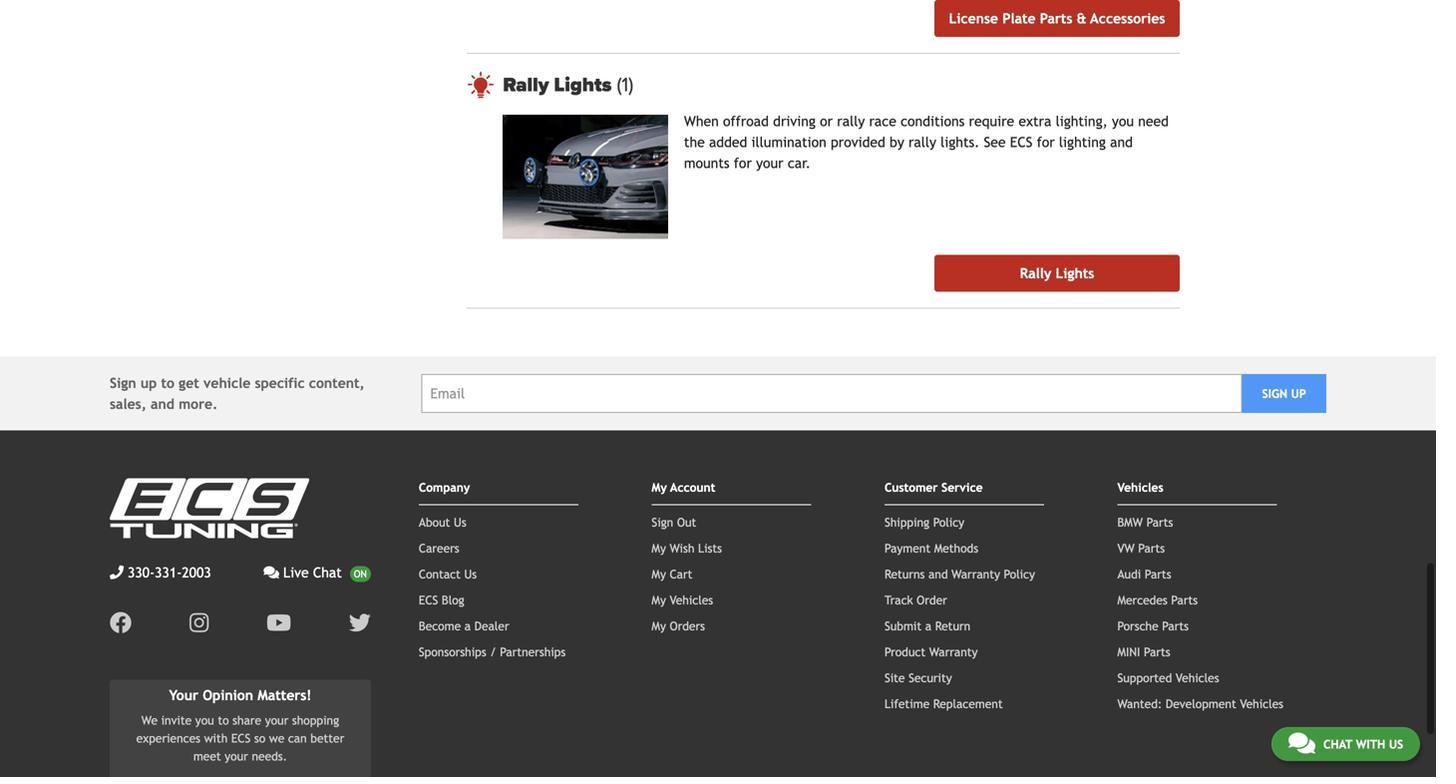 Task type: vqa. For each thing, say whether or not it's contained in the screenshot.
"ECS Tuning" image
yes



Task type: describe. For each thing, give the bounding box(es) containing it.
mercedes parts
[[1118, 593, 1198, 607]]

my for my orders
[[652, 619, 666, 633]]

0 vertical spatial lights
[[554, 73, 612, 97]]

/
[[490, 645, 496, 659]]

shipping policy
[[885, 515, 965, 529]]

instagram logo image
[[190, 612, 209, 634]]

parts for audi parts
[[1145, 567, 1172, 581]]

0 vertical spatial policy
[[934, 515, 965, 529]]

wish
[[670, 541, 695, 555]]

facebook logo image
[[110, 612, 132, 634]]

so
[[254, 731, 266, 745]]

contact us
[[419, 567, 477, 581]]

sponsorships
[[419, 645, 487, 659]]

returns and warranty policy
[[885, 567, 1036, 581]]

0 vertical spatial rally lights link
[[503, 73, 1180, 97]]

youtube logo image
[[267, 612, 291, 634]]

1 horizontal spatial your
[[265, 713, 289, 727]]

when offroad driving or rally race conditions require extra lighting, you need the added illumination provided by rally lights. see ecs for lighting and mounts for your car.
[[684, 113, 1169, 171]]

0 horizontal spatial rally
[[503, 73, 549, 97]]

us for about us
[[454, 515, 467, 529]]

opinion
[[203, 687, 253, 703]]

service
[[942, 480, 983, 494]]

my orders
[[652, 619, 705, 633]]

rally lights thumbnail image image
[[503, 115, 668, 239]]

wanted:
[[1118, 697, 1163, 711]]

0 horizontal spatial chat
[[313, 564, 342, 580]]

customer service
[[885, 480, 983, 494]]

methods
[[935, 541, 979, 555]]

plate
[[1003, 10, 1036, 26]]

submit a return link
[[885, 619, 971, 633]]

1 horizontal spatial policy
[[1004, 567, 1036, 581]]

dealer
[[475, 619, 509, 633]]

accessories
[[1091, 10, 1166, 26]]

Email email field
[[422, 374, 1242, 413]]

330-331-2003 link
[[110, 562, 211, 583]]

better
[[311, 731, 344, 745]]

phone image
[[110, 565, 124, 579]]

audi parts
[[1118, 567, 1172, 581]]

bmw
[[1118, 515, 1143, 529]]

return
[[935, 619, 971, 633]]

parts for mercedes parts
[[1172, 593, 1198, 607]]

submit
[[885, 619, 922, 633]]

shipping
[[885, 515, 930, 529]]

vehicles up the orders
[[670, 593, 714, 607]]

audi parts link
[[1118, 567, 1172, 581]]

shopping
[[292, 713, 339, 727]]

my vehicles
[[652, 593, 714, 607]]

330-
[[128, 564, 155, 580]]

mini parts link
[[1118, 645, 1171, 659]]

my cart link
[[652, 567, 693, 581]]

sign up to get vehicle specific content, sales, and more.
[[110, 375, 365, 412]]

supported vehicles
[[1118, 671, 1220, 685]]

lighting,
[[1056, 113, 1108, 129]]

my for my vehicles
[[652, 593, 666, 607]]

sign up
[[1263, 386, 1307, 400]]

a for submit
[[926, 619, 932, 633]]

porsche parts link
[[1118, 619, 1189, 633]]

car.
[[788, 155, 811, 171]]

more.
[[179, 396, 218, 412]]

meet
[[193, 749, 221, 763]]

1 horizontal spatial chat
[[1324, 737, 1353, 751]]

lists
[[698, 541, 722, 555]]

when
[[684, 113, 719, 129]]

1 vertical spatial rally
[[909, 134, 937, 150]]

1 vertical spatial rally lights link
[[935, 255, 1180, 292]]

ecs blog
[[419, 593, 465, 607]]

site security
[[885, 671, 952, 685]]

&
[[1077, 10, 1087, 26]]

returns and warranty policy link
[[885, 567, 1036, 581]]

track order link
[[885, 593, 948, 607]]

conditions
[[901, 113, 965, 129]]

needs.
[[252, 749, 287, 763]]

0 horizontal spatial rally lights
[[503, 73, 617, 97]]

partnerships
[[500, 645, 566, 659]]

chat with us
[[1324, 737, 1404, 751]]

payment
[[885, 541, 931, 555]]

2003
[[182, 564, 211, 580]]

comments image
[[1289, 731, 1316, 755]]

parts for bmw parts
[[1147, 515, 1174, 529]]

sponsorships / partnerships
[[419, 645, 566, 659]]

vehicles up bmw parts link
[[1118, 480, 1164, 494]]

and inside sign up to get vehicle specific content, sales, and more.
[[151, 396, 175, 412]]

you inside we invite you to share your shopping experiences with ecs so we can better meet your needs.
[[195, 713, 214, 727]]

live chat link
[[264, 562, 371, 583]]

sponsorships / partnerships link
[[419, 645, 566, 659]]

require
[[969, 113, 1015, 129]]

become a dealer
[[419, 619, 509, 633]]

up for sign up
[[1292, 386, 1307, 400]]

illumination
[[752, 134, 827, 150]]

2 vertical spatial and
[[929, 567, 948, 581]]

cart
[[670, 567, 693, 581]]

your opinion matters!
[[169, 687, 312, 703]]

payment methods
[[885, 541, 979, 555]]

with inside chat with us link
[[1357, 737, 1386, 751]]

parts left the &
[[1040, 10, 1073, 26]]

returns
[[885, 567, 925, 581]]

sales,
[[110, 396, 146, 412]]

blog
[[442, 593, 465, 607]]

become
[[419, 619, 461, 633]]

my account
[[652, 480, 716, 494]]

chat with us link
[[1272, 727, 1421, 761]]

ecs tuning image
[[110, 478, 309, 538]]

careers
[[419, 541, 460, 555]]

my wish lists
[[652, 541, 722, 555]]

account
[[671, 480, 716, 494]]

live
[[283, 564, 309, 580]]



Task type: locate. For each thing, give the bounding box(es) containing it.
parts down mercedes parts
[[1163, 619, 1189, 633]]

2 my from the top
[[652, 541, 666, 555]]

0 vertical spatial ecs
[[1010, 134, 1033, 150]]

1 horizontal spatial you
[[1112, 113, 1134, 129]]

for
[[1037, 134, 1055, 150], [734, 155, 752, 171]]

0 horizontal spatial for
[[734, 155, 752, 171]]

my down "my cart"
[[652, 593, 666, 607]]

to
[[161, 375, 175, 391], [218, 713, 229, 727]]

sign for sign up
[[1263, 386, 1288, 400]]

0 horizontal spatial to
[[161, 375, 175, 391]]

1 horizontal spatial and
[[929, 567, 948, 581]]

vw parts
[[1118, 541, 1165, 555]]

parts for porsche parts
[[1163, 619, 1189, 633]]

1 vertical spatial policy
[[1004, 567, 1036, 581]]

sign for sign up to get vehicle specific content, sales, and more.
[[110, 375, 136, 391]]

lights.
[[941, 134, 980, 150]]

order
[[917, 593, 948, 607]]

bmw parts
[[1118, 515, 1174, 529]]

2 vertical spatial us
[[1390, 737, 1404, 751]]

share
[[233, 713, 261, 727]]

my orders link
[[652, 619, 705, 633]]

and right lighting
[[1111, 134, 1133, 150]]

ecs inside we invite you to share your shopping experiences with ecs so we can better meet your needs.
[[231, 731, 251, 745]]

parts up porsche parts
[[1172, 593, 1198, 607]]

0 vertical spatial chat
[[313, 564, 342, 580]]

ecs
[[1010, 134, 1033, 150], [419, 593, 438, 607], [231, 731, 251, 745]]

0 horizontal spatial sign
[[110, 375, 136, 391]]

0 vertical spatial and
[[1111, 134, 1133, 150]]

product warranty link
[[885, 645, 978, 659]]

rally up provided
[[837, 113, 865, 129]]

about us
[[419, 515, 467, 529]]

company
[[419, 480, 470, 494]]

0 vertical spatial warranty
[[952, 567, 1001, 581]]

1 horizontal spatial to
[[218, 713, 229, 727]]

0 vertical spatial your
[[756, 155, 784, 171]]

become a dealer link
[[419, 619, 509, 633]]

track
[[885, 593, 913, 607]]

mercedes
[[1118, 593, 1168, 607]]

offroad
[[723, 113, 769, 129]]

4 my from the top
[[652, 593, 666, 607]]

my vehicles link
[[652, 593, 714, 607]]

1 vertical spatial rally lights
[[1020, 265, 1095, 281]]

0 horizontal spatial you
[[195, 713, 214, 727]]

2 horizontal spatial and
[[1111, 134, 1133, 150]]

up inside sign up to get vehicle specific content, sales, and more.
[[141, 375, 157, 391]]

can
[[288, 731, 307, 745]]

the
[[684, 134, 705, 150]]

0 horizontal spatial up
[[141, 375, 157, 391]]

1 horizontal spatial a
[[926, 619, 932, 633]]

1 vertical spatial and
[[151, 396, 175, 412]]

sign inside button
[[1263, 386, 1288, 400]]

extra
[[1019, 113, 1052, 129]]

race
[[869, 113, 897, 129]]

my
[[652, 480, 667, 494], [652, 541, 666, 555], [652, 567, 666, 581], [652, 593, 666, 607], [652, 619, 666, 633]]

vehicles right development
[[1240, 697, 1284, 711]]

sign
[[110, 375, 136, 391], [1263, 386, 1288, 400], [652, 515, 674, 529]]

0 horizontal spatial your
[[225, 749, 248, 763]]

payment methods link
[[885, 541, 979, 555]]

us right comments icon
[[1390, 737, 1404, 751]]

vw parts link
[[1118, 541, 1165, 555]]

to left "share" at the left
[[218, 713, 229, 727]]

contact us link
[[419, 567, 477, 581]]

to left 'get'
[[161, 375, 175, 391]]

site security link
[[885, 671, 952, 685]]

2 horizontal spatial your
[[756, 155, 784, 171]]

provided
[[831, 134, 886, 150]]

vehicles up wanted: development vehicles
[[1176, 671, 1220, 685]]

0 horizontal spatial policy
[[934, 515, 965, 529]]

about us link
[[419, 515, 467, 529]]

5 my from the top
[[652, 619, 666, 633]]

specific
[[255, 375, 305, 391]]

ecs inside when offroad driving or rally race conditions require extra lighting, you need the added illumination provided by rally lights. see ecs for lighting and mounts for your car.
[[1010, 134, 1033, 150]]

live chat
[[283, 564, 342, 580]]

your down the illumination
[[756, 155, 784, 171]]

sign for sign out
[[652, 515, 674, 529]]

shipping policy link
[[885, 515, 965, 529]]

lifetime replacement
[[885, 697, 1003, 711]]

matters!
[[258, 687, 312, 703]]

rally lights link
[[503, 73, 1180, 97], [935, 255, 1180, 292]]

license
[[949, 10, 999, 26]]

0 vertical spatial to
[[161, 375, 175, 391]]

see
[[984, 134, 1006, 150]]

mounts
[[684, 155, 730, 171]]

2 vertical spatial your
[[225, 749, 248, 763]]

0 vertical spatial rally lights
[[503, 73, 617, 97]]

chat right live
[[313, 564, 342, 580]]

us for contact us
[[464, 567, 477, 581]]

parts up mercedes parts link
[[1145, 567, 1172, 581]]

0 vertical spatial for
[[1037, 134, 1055, 150]]

sign out link
[[652, 515, 697, 529]]

parts for vw parts
[[1139, 541, 1165, 555]]

twitter logo image
[[349, 612, 371, 634]]

1 horizontal spatial rally
[[909, 134, 937, 150]]

0 horizontal spatial and
[[151, 396, 175, 412]]

my for my account
[[652, 480, 667, 494]]

1 horizontal spatial with
[[1357, 737, 1386, 751]]

you right invite
[[195, 713, 214, 727]]

we
[[269, 731, 285, 745]]

customer
[[885, 480, 938, 494]]

development
[[1166, 697, 1237, 711]]

you
[[1112, 113, 1134, 129], [195, 713, 214, 727]]

get
[[179, 375, 199, 391]]

with up meet
[[204, 731, 228, 745]]

0 vertical spatial rally
[[503, 73, 549, 97]]

0 horizontal spatial lights
[[554, 73, 612, 97]]

sign inside sign up to get vehicle specific content, sales, and more.
[[110, 375, 136, 391]]

1 vertical spatial to
[[218, 713, 229, 727]]

2 horizontal spatial ecs
[[1010, 134, 1033, 150]]

0 horizontal spatial a
[[465, 619, 471, 633]]

driving
[[773, 113, 816, 129]]

my cart
[[652, 567, 693, 581]]

invite
[[161, 713, 192, 727]]

your right meet
[[225, 749, 248, 763]]

1 vertical spatial you
[[195, 713, 214, 727]]

with right comments icon
[[1357, 737, 1386, 751]]

a left dealer
[[465, 619, 471, 633]]

and right sales,
[[151, 396, 175, 412]]

warranty
[[952, 567, 1001, 581], [930, 645, 978, 659]]

331-
[[155, 564, 182, 580]]

ecs down the "extra"
[[1010, 134, 1033, 150]]

2 horizontal spatial sign
[[1263, 386, 1288, 400]]

and up order
[[929, 567, 948, 581]]

1 vertical spatial us
[[464, 567, 477, 581]]

security
[[909, 671, 952, 685]]

0 horizontal spatial with
[[204, 731, 228, 745]]

to inside we invite you to share your shopping experiences with ecs so we can better meet your needs.
[[218, 713, 229, 727]]

your
[[169, 687, 199, 703]]

1 vertical spatial warranty
[[930, 645, 978, 659]]

we invite you to share your shopping experiences with ecs so we can better meet your needs.
[[136, 713, 344, 763]]

my left 'account'
[[652, 480, 667, 494]]

comments image
[[264, 565, 279, 579]]

a for become
[[465, 619, 471, 633]]

0 horizontal spatial ecs
[[231, 731, 251, 745]]

warranty down methods
[[952, 567, 1001, 581]]

by
[[890, 134, 905, 150]]

1 vertical spatial for
[[734, 155, 752, 171]]

and inside when offroad driving or rally race conditions require extra lighting, you need the added illumination provided by rally lights. see ecs for lighting and mounts for your car.
[[1111, 134, 1133, 150]]

for down the "added"
[[734, 155, 752, 171]]

1 horizontal spatial rally
[[1020, 265, 1052, 281]]

you left need
[[1112, 113, 1134, 129]]

porsche
[[1118, 619, 1159, 633]]

330-331-2003
[[128, 564, 211, 580]]

replacement
[[934, 697, 1003, 711]]

you inside when offroad driving or rally race conditions require extra lighting, you need the added illumination provided by rally lights. see ecs for lighting and mounts for your car.
[[1112, 113, 1134, 129]]

chat
[[313, 564, 342, 580], [1324, 737, 1353, 751]]

parts right vw
[[1139, 541, 1165, 555]]

my for my cart
[[652, 567, 666, 581]]

ecs left blog
[[419, 593, 438, 607]]

product
[[885, 645, 926, 659]]

mini parts
[[1118, 645, 1171, 659]]

2 a from the left
[[926, 619, 932, 633]]

my for my wish lists
[[652, 541, 666, 555]]

us right contact at the bottom left of page
[[464, 567, 477, 581]]

license plate parts & accessories link
[[935, 0, 1180, 37]]

mini
[[1118, 645, 1141, 659]]

product warranty
[[885, 645, 978, 659]]

1 horizontal spatial for
[[1037, 134, 1055, 150]]

your inside when offroad driving or rally race conditions require extra lighting, you need the added illumination provided by rally lights. see ecs for lighting and mounts for your car.
[[756, 155, 784, 171]]

parts
[[1040, 10, 1073, 26], [1147, 515, 1174, 529], [1139, 541, 1165, 555], [1145, 567, 1172, 581], [1172, 593, 1198, 607], [1163, 619, 1189, 633], [1144, 645, 1171, 659]]

and
[[1111, 134, 1133, 150], [151, 396, 175, 412], [929, 567, 948, 581]]

warranty down return
[[930, 645, 978, 659]]

1 vertical spatial lights
[[1056, 265, 1095, 281]]

1 a from the left
[[465, 619, 471, 633]]

my left wish at the bottom
[[652, 541, 666, 555]]

1 horizontal spatial ecs
[[419, 593, 438, 607]]

parts for mini parts
[[1144, 645, 1171, 659]]

1 vertical spatial ecs
[[419, 593, 438, 607]]

ecs left so at the bottom of the page
[[231, 731, 251, 745]]

1 vertical spatial chat
[[1324, 737, 1353, 751]]

sign out
[[652, 515, 697, 529]]

to inside sign up to get vehicle specific content, sales, and more.
[[161, 375, 175, 391]]

1 horizontal spatial up
[[1292, 386, 1307, 400]]

for down the "extra"
[[1037, 134, 1055, 150]]

track order
[[885, 593, 948, 607]]

1 my from the top
[[652, 480, 667, 494]]

0 vertical spatial us
[[454, 515, 467, 529]]

vehicle
[[204, 375, 251, 391]]

my left cart
[[652, 567, 666, 581]]

contact
[[419, 567, 461, 581]]

need
[[1139, 113, 1169, 129]]

1 vertical spatial your
[[265, 713, 289, 727]]

parts down porsche parts link
[[1144, 645, 1171, 659]]

up for sign up to get vehicle specific content, sales, and more.
[[141, 375, 157, 391]]

1 horizontal spatial sign
[[652, 515, 674, 529]]

my left the orders
[[652, 619, 666, 633]]

sign up button
[[1242, 374, 1327, 413]]

parts right bmw
[[1147, 515, 1174, 529]]

1 vertical spatial rally
[[1020, 265, 1052, 281]]

rally down conditions at the top of the page
[[909, 134, 937, 150]]

wanted: development vehicles
[[1118, 697, 1284, 711]]

1 horizontal spatial rally lights
[[1020, 265, 1095, 281]]

rally lights
[[503, 73, 617, 97], [1020, 265, 1095, 281]]

a left return
[[926, 619, 932, 633]]

us right about
[[454, 515, 467, 529]]

0 horizontal spatial rally
[[837, 113, 865, 129]]

1 horizontal spatial lights
[[1056, 265, 1095, 281]]

wanted: development vehicles link
[[1118, 697, 1284, 711]]

with inside we invite you to share your shopping experiences with ecs so we can better meet your needs.
[[204, 731, 228, 745]]

chat right comments icon
[[1324, 737, 1353, 751]]

up inside button
[[1292, 386, 1307, 400]]

2 vertical spatial ecs
[[231, 731, 251, 745]]

3 my from the top
[[652, 567, 666, 581]]

0 vertical spatial you
[[1112, 113, 1134, 129]]

site
[[885, 671, 905, 685]]

your up we
[[265, 713, 289, 727]]

0 vertical spatial rally
[[837, 113, 865, 129]]



